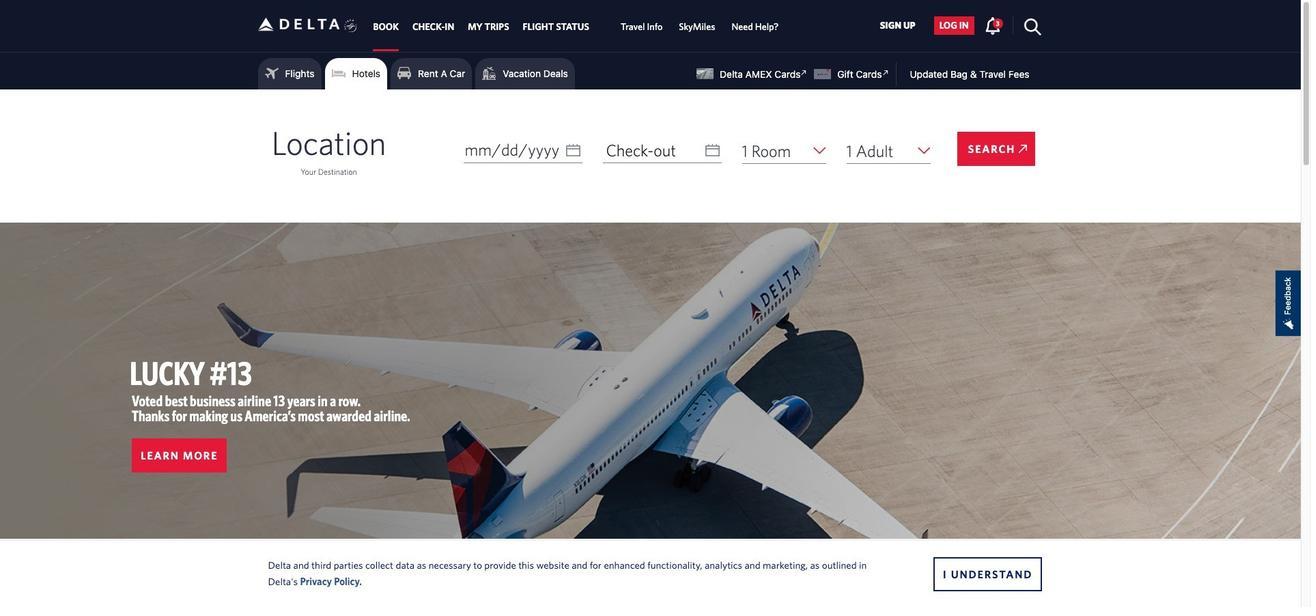 Task type: vqa. For each thing, say whether or not it's contained in the screenshot.
& at the right top of the page
no



Task type: describe. For each thing, give the bounding box(es) containing it.
skyteam image
[[344, 5, 357, 47]]



Task type: locate. For each thing, give the bounding box(es) containing it.
None date field
[[463, 137, 582, 163], [603, 137, 722, 163], [463, 137, 582, 163], [603, 137, 722, 163]]

this link opens another site in a new window that may not follow the same accessibility policies as delta air lines. image
[[879, 66, 892, 79]]

tab list
[[366, 0, 787, 51]]

this link opens another site in a new window that may not follow the same accessibility policies as delta air lines. image
[[798, 66, 811, 79]]

delta air lines image
[[258, 3, 340, 46]]



